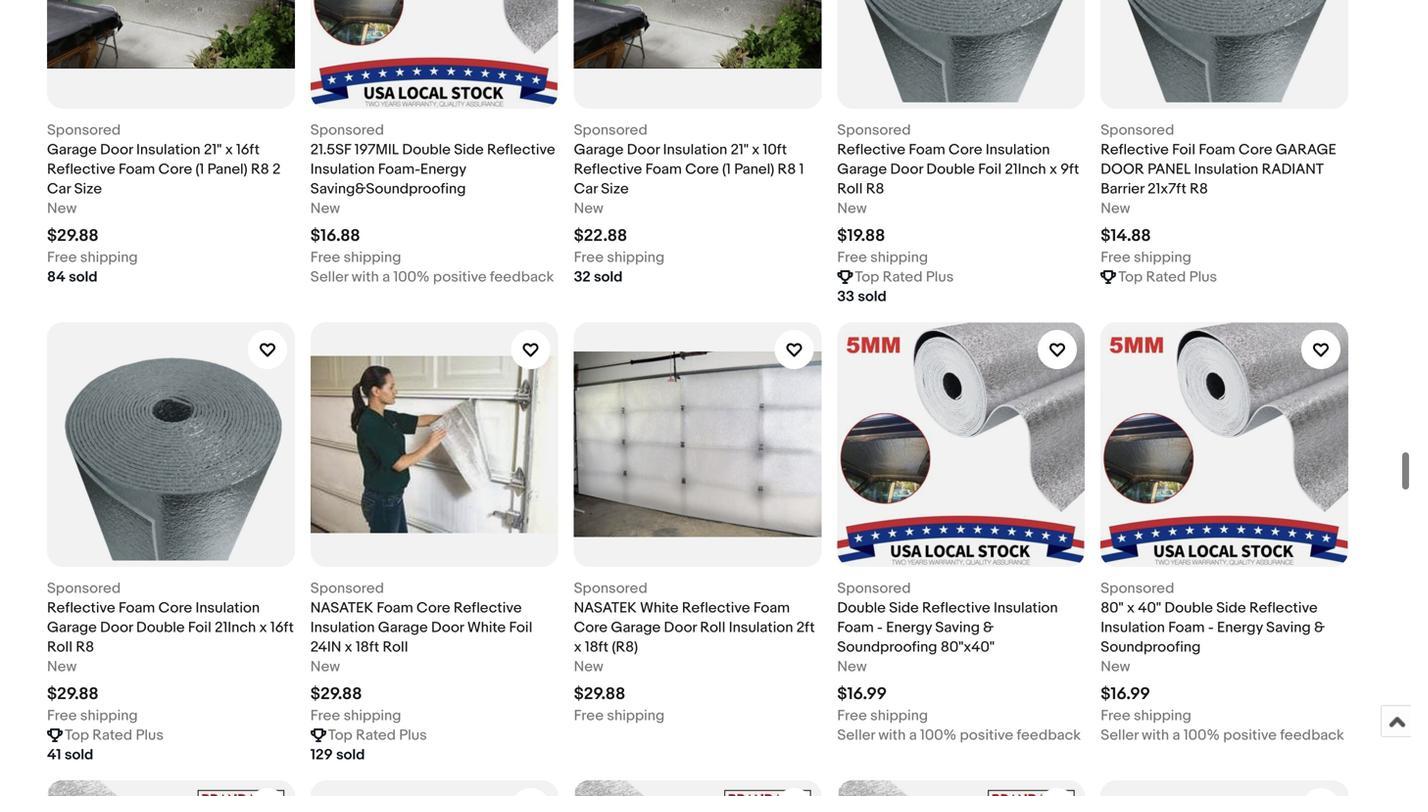 Task type: locate. For each thing, give the bounding box(es) containing it.
free
[[47, 249, 77, 266], [310, 249, 340, 266], [574, 249, 604, 266], [837, 249, 867, 266], [1101, 249, 1131, 266], [47, 707, 77, 725], [310, 707, 340, 725], [574, 707, 604, 725], [837, 707, 867, 725], [1101, 707, 1131, 725]]

free down $19.88
[[837, 249, 867, 266]]

car up 84
[[47, 180, 71, 198]]

$29.88 inside 'sponsored nasatek foam core reflective insulation garage door white foil 24in x 18ft roll new $29.88 free shipping'
[[310, 684, 362, 705]]

32
[[574, 268, 591, 286]]

2 saving from the left
[[1266, 619, 1311, 637]]

free down $29.88 text box
[[574, 707, 604, 725]]

1 panel) from the left
[[207, 161, 248, 178]]

panel) down 10ft
[[734, 161, 774, 178]]

0 horizontal spatial with
[[352, 268, 379, 286]]

double inside sponsored reflective foam core insulation garage door double foil 21inch x 9ft roll r8 new $19.88 free shipping
[[927, 161, 975, 178]]

21" inside sponsored garage door insulation  21" x 16ft reflective foam core (1 panel) r8 2 car size new $29.88 free shipping 84 sold
[[204, 141, 222, 159]]

1 horizontal spatial 18ft
[[585, 639, 609, 657]]

197mil
[[355, 141, 399, 159]]

top rated plus up the 129 sold
[[328, 727, 427, 745]]

sponsored inside sponsored reflective foam core insulation garage door double foil 21inch x 16ft roll r8 new $29.88 free shipping
[[47, 580, 121, 598]]

100% inside sponsored double side reflective insulation foam - energy saving & soundproofing 80"x40" new $16.99 free shipping seller with a 100% positive feedback
[[920, 727, 957, 745]]

sponsored for sponsored 80" x 40" double side reflective insulation foam - energy saving & soundproofing new $16.99 free shipping seller with a 100% positive feedback
[[1101, 580, 1174, 598]]

panel) left 2 on the left
[[207, 161, 248, 178]]

car inside "sponsored garage door insulation  21" x 10ft reflective foam core (1 panel) r8 1 car size new $22.88 free shipping 32 sold"
[[574, 180, 598, 198]]

1 horizontal spatial positive
[[960, 727, 1014, 745]]

(1
[[195, 161, 204, 178], [722, 161, 731, 178]]

seller down $16.99 text box
[[1101, 727, 1139, 745]]

18ft
[[356, 639, 379, 657], [585, 639, 609, 657]]

free inside sponsored 80" x 40" double side reflective insulation foam - energy saving & soundproofing new $16.99 free shipping seller with a 100% positive feedback
[[1101, 707, 1131, 725]]

2 - from the left
[[1208, 619, 1214, 637]]

top rated plus text field up 41 sold
[[65, 726, 164, 746]]

sponsored for sponsored reflective foil foam core garage door panel insulation radiant barrier 21x7ft r8 new $14.88 free shipping
[[1101, 121, 1174, 139]]

2 panel) from the left
[[734, 161, 774, 178]]

feedback inside sponsored double side reflective insulation foam - energy saving & soundproofing 80"x40" new $16.99 free shipping seller with a 100% positive feedback
[[1017, 727, 1081, 745]]

free up 41
[[47, 707, 77, 725]]

1 (1 from the left
[[195, 161, 204, 178]]

top rated plus up 41 sold text box
[[65, 727, 164, 745]]

0 horizontal spatial positive
[[433, 268, 487, 286]]

1 horizontal spatial seller with a 100% positive feedback text field
[[837, 726, 1081, 746]]

2 horizontal spatial positive
[[1223, 727, 1277, 745]]

shipping
[[80, 249, 138, 266], [344, 249, 401, 266], [607, 249, 665, 266], [870, 249, 928, 266], [1134, 249, 1192, 266], [80, 707, 138, 725], [344, 707, 401, 725], [607, 707, 665, 725], [870, 707, 928, 725], [1134, 707, 1192, 725]]

(1 left 2 on the left
[[195, 161, 204, 178]]

0 horizontal spatial -
[[877, 619, 883, 637]]

seller
[[310, 268, 348, 286], [837, 727, 875, 745], [1101, 727, 1139, 745]]

& inside sponsored 80" x 40" double side reflective insulation foam - energy saving & soundproofing new $16.99 free shipping seller with a 100% positive feedback
[[1314, 619, 1325, 637]]

free inside sponsored 21.5sf 197mil double side reflective insulation foam-energy saving&soundproofing new $16.88 free shipping seller with a 100% positive feedback
[[310, 249, 340, 266]]

shipping up 84 sold text field
[[80, 249, 138, 266]]

2 21" from the left
[[731, 141, 749, 159]]

sold
[[69, 268, 98, 286], [594, 268, 623, 286], [858, 288, 887, 306], [65, 747, 93, 764], [336, 747, 365, 764]]

$16.88
[[310, 226, 360, 246]]

rated up '33 sold' text field
[[883, 268, 923, 286]]

new up $16.99 text field
[[837, 658, 867, 676]]

new text field down the barrier
[[1101, 199, 1130, 218]]

new text field up 84
[[47, 199, 77, 218]]

shipping down $22.88
[[607, 249, 665, 266]]

new text field up $22.88
[[574, 199, 604, 218]]

1 horizontal spatial saving
[[1266, 619, 1311, 637]]

1 car from the left
[[47, 180, 71, 198]]

free shipping text field for garage door insulation  21" x 10ft reflective foam core (1 panel) r8 1 car size
[[574, 248, 665, 267]]

18ft left (r8)
[[585, 639, 609, 657]]

plus
[[926, 268, 954, 286], [1189, 268, 1217, 286], [136, 727, 164, 745], [399, 727, 427, 745]]

reflective inside sponsored reflective foam core insulation garage door double foil 21inch x 9ft roll r8 new $19.88 free shipping
[[837, 141, 906, 159]]

41 sold
[[47, 747, 93, 764]]

nasatek up (r8)
[[574, 600, 637, 617]]

white
[[640, 600, 679, 617], [467, 619, 506, 637]]

0 horizontal spatial a
[[382, 268, 390, 286]]

0 horizontal spatial 16ft
[[236, 141, 260, 159]]

top rated plus
[[855, 268, 954, 286], [1118, 268, 1217, 286], [65, 727, 164, 745], [328, 727, 427, 745]]

shipping down $16.99 text box
[[1134, 707, 1192, 725]]

shipping up 129 sold text box
[[344, 707, 401, 725]]

84
[[47, 268, 65, 286]]

2 $16.99 from the left
[[1101, 684, 1150, 705]]

2 horizontal spatial seller
[[1101, 727, 1139, 745]]

1 horizontal spatial white
[[640, 600, 679, 617]]

door
[[100, 141, 133, 159], [627, 141, 660, 159], [890, 161, 923, 178], [100, 619, 133, 637], [431, 619, 464, 637], [664, 619, 697, 637]]

0 horizontal spatial car
[[47, 180, 71, 198]]

size up 84 sold text field
[[74, 180, 102, 198]]

0 horizontal spatial energy
[[420, 161, 466, 178]]

shipping down $29.88 text box
[[607, 707, 665, 725]]

new text field for size
[[47, 199, 77, 218]]

foil inside sponsored reflective foam core insulation garage door double foil 21inch x 9ft roll r8 new $19.88 free shipping
[[978, 161, 1002, 178]]

door inside sponsored reflective foam core insulation garage door double foil 21inch x 9ft roll r8 new $19.88 free shipping
[[890, 161, 923, 178]]

foam inside sponsored double side reflective insulation foam - energy saving & soundproofing 80"x40" new $16.99 free shipping seller with a 100% positive feedback
[[837, 619, 874, 637]]

2 size from the left
[[601, 180, 629, 198]]

foam inside the sponsored reflective foil foam core garage door panel insulation radiant barrier 21x7ft r8 new $14.88 free shipping
[[1199, 141, 1235, 159]]

size
[[74, 180, 102, 198], [601, 180, 629, 198]]

garage
[[47, 141, 97, 159], [574, 141, 624, 159], [837, 161, 887, 178], [47, 619, 97, 637], [378, 619, 428, 637], [611, 619, 661, 637]]

with inside sponsored 21.5sf 197mil double side reflective insulation foam-energy saving&soundproofing new $16.88 free shipping seller with a 100% positive feedback
[[352, 268, 379, 286]]

Free shipping text field
[[47, 248, 138, 267], [47, 707, 138, 726], [837, 707, 928, 726], [1101, 707, 1192, 726]]

1 nasatek from the left
[[310, 600, 373, 617]]

1 vertical spatial seller with a 100% positive feedback text field
[[837, 726, 1081, 746]]

new text field up $16.99 text box
[[1101, 658, 1130, 677]]

sponsored garage door insulation  21" x 16ft reflective foam core (1 panel) r8 2 car size new $29.88 free shipping 84 sold
[[47, 121, 281, 286]]

top for sponsored reflective foam core insulation garage door double foil 21inch x 9ft roll r8 new $19.88 free shipping
[[855, 268, 879, 286]]

& inside sponsored double side reflective insulation foam - energy saving & soundproofing 80"x40" new $16.99 free shipping seller with a 100% positive feedback
[[983, 619, 994, 637]]

sponsored garage door insulation  21" x 10ft reflective foam core (1 panel) r8 1 car size new $22.88 free shipping 32 sold
[[574, 121, 804, 286]]

garage inside sponsored nasatek white reflective foam core garage door roll insulation 2ft x 18ft (r8) new $29.88 free shipping
[[611, 619, 661, 637]]

0 vertical spatial 21inch
[[1005, 161, 1046, 178]]

new inside sponsored reflective foam core insulation garage door double foil 21inch x 16ft roll r8 new $29.88 free shipping
[[47, 658, 77, 676]]

1 saving from the left
[[935, 619, 980, 637]]

car for $22.88
[[574, 180, 598, 198]]

plus down sponsored reflective foam core insulation garage door double foil 21inch x 9ft roll r8 new $19.88 free shipping
[[926, 268, 954, 286]]

plus for sponsored reflective foam core insulation garage door double foil 21inch x 16ft roll r8 new $29.88 free shipping
[[136, 727, 164, 745]]

top rated plus for sponsored reflective foam core insulation garage door double foil 21inch x 16ft roll r8 new $29.88 free shipping
[[65, 727, 164, 745]]

Free shipping text field
[[310, 248, 401, 267], [574, 248, 665, 267], [837, 248, 928, 267], [1101, 248, 1192, 267], [310, 707, 401, 726], [574, 707, 665, 726]]

shipping down "$16.88"
[[344, 249, 401, 266]]

1 - from the left
[[877, 619, 883, 637]]

1 horizontal spatial $16.99
[[1101, 684, 1150, 705]]

1 horizontal spatial top rated plus text field
[[855, 267, 954, 287]]

with down $16.99 text field
[[878, 727, 906, 745]]

0 vertical spatial top rated plus text field
[[855, 267, 954, 287]]

rated
[[883, 268, 923, 286], [1146, 268, 1186, 286], [92, 727, 132, 745], [356, 727, 396, 745]]

foil
[[1172, 141, 1196, 159], [978, 161, 1002, 178], [188, 619, 211, 637], [509, 619, 532, 637]]

21inch
[[1005, 161, 1046, 178], [215, 619, 256, 637]]

top rated plus up '33 sold' text field
[[855, 268, 954, 286]]

plus for sponsored nasatek foam core reflective insulation garage door white foil 24in x 18ft roll new $29.88 free shipping
[[399, 727, 427, 745]]

foam-
[[378, 161, 420, 178]]

r8
[[251, 161, 269, 178], [778, 161, 796, 178], [866, 180, 884, 198], [1190, 180, 1208, 198], [76, 639, 94, 657]]

$29.88 text field down 24in
[[310, 684, 362, 705]]

sponsored for sponsored nasatek foam core reflective insulation garage door white foil 24in x 18ft roll new $29.88 free shipping
[[310, 580, 384, 598]]

sponsored text field for saving
[[1101, 579, 1174, 599]]

sponsored text field for reflective foam core insulation garage door double foil 21inch x 16ft roll r8
[[47, 579, 121, 599]]

0 vertical spatial top rated plus text field
[[1118, 267, 1217, 287]]

new text field for $16.99
[[1101, 658, 1130, 677]]

0 horizontal spatial soundproofing
[[837, 639, 937, 657]]

rated down $14.88
[[1146, 268, 1186, 286]]

40"
[[1138, 600, 1161, 617]]

r8 for $29.88
[[251, 161, 269, 178]]

foam inside sponsored garage door insulation  21" x 16ft reflective foam core (1 panel) r8 2 car size new $29.88 free shipping 84 sold
[[119, 161, 155, 178]]

sponsored
[[47, 121, 121, 139], [310, 121, 384, 139], [574, 121, 648, 139], [837, 121, 911, 139], [1101, 121, 1174, 139], [47, 580, 121, 598], [310, 580, 384, 598], [574, 580, 648, 598], [837, 580, 911, 598], [1101, 580, 1174, 598]]

1 horizontal spatial -
[[1208, 619, 1214, 637]]

$29.88 up 84 sold text field
[[47, 226, 99, 246]]

1 horizontal spatial soundproofing
[[1101, 639, 1201, 657]]

1 18ft from the left
[[356, 639, 379, 657]]

barrier
[[1101, 180, 1144, 198]]

positive
[[433, 268, 487, 286], [960, 727, 1014, 745], [1223, 727, 1277, 745]]

plus down sponsored reflective foam core insulation garage door double foil 21inch x 16ft roll r8 new $29.88 free shipping
[[136, 727, 164, 745]]

21inch inside sponsored reflective foam core insulation garage door double foil 21inch x 9ft roll r8 new $19.88 free shipping
[[1005, 161, 1046, 178]]

Top Rated Plus text field
[[855, 267, 954, 287], [65, 726, 164, 746]]

0 vertical spatial seller with a 100% positive feedback text field
[[310, 267, 554, 287]]

foam inside sponsored reflective foam core insulation garage door double foil 21inch x 9ft roll r8 new $19.88 free shipping
[[909, 141, 945, 159]]

New text field
[[574, 199, 604, 218], [1101, 199, 1130, 218], [47, 658, 77, 677], [574, 658, 604, 677], [837, 658, 867, 677]]

free up 84
[[47, 249, 77, 266]]

new text field up 41
[[47, 658, 77, 677]]

sponsored text field for nasatek foam core reflective insulation garage door white foil 24in x 18ft roll
[[310, 579, 384, 599]]

seller down $16.88 text box
[[310, 268, 348, 286]]

energy
[[420, 161, 466, 178], [886, 619, 932, 637], [1217, 619, 1263, 637]]

$29.88
[[47, 226, 99, 246], [47, 684, 99, 705], [310, 684, 362, 705], [574, 684, 625, 705]]

car up $22.88
[[574, 180, 598, 198]]

feedback inside sponsored 80" x 40" double side reflective insulation foam - energy saving & soundproofing new $16.99 free shipping seller with a 100% positive feedback
[[1280, 727, 1344, 745]]

sold right 84
[[69, 268, 98, 286]]

$16.88 text field
[[310, 226, 360, 246]]

2 horizontal spatial feedback
[[1280, 727, 1344, 745]]

new up "$16.88"
[[310, 200, 340, 217]]

plus down 'sponsored nasatek foam core reflective insulation garage door white foil 24in x 18ft roll new $29.88 free shipping'
[[399, 727, 427, 745]]

new up 41
[[47, 658, 77, 676]]

soundproofing up $16.99 text field
[[837, 639, 937, 657]]

21" for $22.88
[[731, 141, 749, 159]]

1 vertical spatial 16ft
[[270, 619, 294, 637]]

shipping down $14.88
[[1134, 249, 1192, 266]]

80"x40"
[[941, 639, 995, 657]]

new text field up $16.99 text field
[[837, 658, 867, 677]]

0 horizontal spatial feedback
[[490, 268, 554, 286]]

seller inside sponsored 80" x 40" double side reflective insulation foam - energy saving & soundproofing new $16.99 free shipping seller with a 100% positive feedback
[[1101, 727, 1139, 745]]

free shipping text field down $16.88 text box
[[310, 248, 401, 267]]

sponsored inside sponsored garage door insulation  21" x 16ft reflective foam core (1 panel) r8 2 car size new $29.88 free shipping 84 sold
[[47, 121, 121, 139]]

free shipping text field for reflective foil foam core garage door panel insulation radiant barrier 21x7ft r8
[[1101, 248, 1192, 267]]

1 horizontal spatial size
[[601, 180, 629, 198]]

free shipping text field down $19.88
[[837, 248, 928, 267]]

r8 inside the sponsored reflective foil foam core garage door panel insulation radiant barrier 21x7ft r8 new $14.88 free shipping
[[1190, 180, 1208, 198]]

1 horizontal spatial feedback
[[1017, 727, 1081, 745]]

shipping down $19.88
[[870, 249, 928, 266]]

panel)
[[207, 161, 248, 178], [734, 161, 774, 178]]

top
[[855, 268, 879, 286], [1118, 268, 1143, 286], [65, 727, 89, 745], [328, 727, 353, 745]]

roll inside sponsored nasatek white reflective foam core garage door roll insulation 2ft x 18ft (r8) new $29.88 free shipping
[[700, 619, 726, 637]]

new text field for $14.88
[[1101, 199, 1130, 218]]

new up $29.88 text box
[[574, 658, 604, 676]]

side
[[454, 141, 484, 159], [889, 600, 919, 617], [1216, 600, 1246, 617]]

Sponsored text field
[[574, 120, 648, 140], [47, 579, 121, 599], [310, 579, 384, 599], [837, 579, 911, 599]]

1 horizontal spatial nasatek
[[574, 600, 637, 617]]

100%
[[393, 268, 430, 286], [920, 727, 957, 745], [1184, 727, 1220, 745]]

2 horizontal spatial a
[[1173, 727, 1180, 745]]

1 horizontal spatial with
[[878, 727, 906, 745]]

(1 left 1
[[722, 161, 731, 178]]

top rated plus text field down $14.88
[[1118, 267, 1217, 287]]

$14.88
[[1101, 226, 1151, 246]]

new text field up "$16.88"
[[310, 199, 340, 218]]

1 horizontal spatial car
[[574, 180, 598, 198]]

Top Rated Plus text field
[[1118, 267, 1217, 287], [328, 726, 427, 746]]

0 horizontal spatial nasatek
[[310, 600, 373, 617]]

1 vertical spatial 21inch
[[215, 619, 256, 637]]

1 soundproofing from the left
[[837, 639, 937, 657]]

1 horizontal spatial &
[[1314, 619, 1325, 637]]

insulation
[[136, 141, 201, 159], [663, 141, 727, 159], [986, 141, 1050, 159], [310, 161, 375, 178], [1194, 161, 1259, 178], [195, 600, 260, 617], [994, 600, 1058, 617], [310, 619, 375, 637], [729, 619, 793, 637], [1101, 619, 1165, 637]]

0 horizontal spatial seller
[[310, 268, 348, 286]]

new up $22.88
[[574, 200, 604, 217]]

1 horizontal spatial top rated plus text field
[[1118, 267, 1217, 287]]

top up the 129 sold
[[328, 727, 353, 745]]

shipping up 41 sold text box
[[80, 707, 138, 725]]

1 horizontal spatial 21inch
[[1005, 161, 1046, 178]]

new inside sponsored 21.5sf 197mil double side reflective insulation foam-energy saving&soundproofing new $16.88 free shipping seller with a 100% positive feedback
[[310, 200, 340, 217]]

free shipping text field down $16.99 text field
[[837, 707, 928, 726]]

sponsored inside 'sponsored nasatek foam core reflective insulation garage door white foil 24in x 18ft roll new $29.88 free shipping'
[[310, 580, 384, 598]]

$29.88 down (r8)
[[574, 684, 625, 705]]

2 18ft from the left
[[585, 639, 609, 657]]

nasatek inside 'sponsored nasatek foam core reflective insulation garage door white foil 24in x 18ft roll new $29.88 free shipping'
[[310, 600, 373, 617]]

0 horizontal spatial top rated plus text field
[[328, 726, 427, 746]]

insulation inside sponsored double side reflective insulation foam - energy saving & soundproofing 80"x40" new $16.99 free shipping seller with a 100% positive feedback
[[994, 600, 1058, 617]]

2 horizontal spatial side
[[1216, 600, 1246, 617]]

$19.88
[[837, 226, 885, 246]]

0 horizontal spatial 100%
[[393, 268, 430, 286]]

0 horizontal spatial side
[[454, 141, 484, 159]]

sponsored inside sponsored 80" x 40" double side reflective insulation foam - energy saving & soundproofing new $16.99 free shipping seller with a 100% positive feedback
[[1101, 580, 1174, 598]]

0 horizontal spatial $16.99
[[837, 684, 887, 705]]

free down $16.99 text box
[[1101, 707, 1131, 725]]

$16.99
[[837, 684, 887, 705], [1101, 684, 1150, 705]]

free shipping text field down $16.99 text box
[[1101, 707, 1192, 726]]

sponsored inside "sponsored garage door insulation  21" x 10ft reflective foam core (1 panel) r8 1 car size new $22.88 free shipping 32 sold"
[[574, 121, 648, 139]]

top rated plus text field up 33 sold
[[855, 267, 954, 287]]

sponsored inside sponsored nasatek white reflective foam core garage door roll insulation 2ft x 18ft (r8) new $29.88 free shipping
[[574, 580, 648, 598]]

$29.88 down 24in
[[310, 684, 362, 705]]

free inside 'sponsored nasatek foam core reflective insulation garage door white foil 24in x 18ft roll new $29.88 free shipping'
[[310, 707, 340, 725]]

rated for sponsored reflective foam core insulation garage door double foil 21inch x 16ft roll r8 new $29.88 free shipping
[[92, 727, 132, 745]]

2 horizontal spatial with
[[1142, 727, 1169, 745]]

0 horizontal spatial (1
[[195, 161, 204, 178]]

1 21" from the left
[[204, 141, 222, 159]]

x
[[225, 141, 233, 159], [752, 141, 760, 159], [1050, 161, 1057, 178], [1127, 600, 1135, 617], [259, 619, 267, 637], [345, 639, 352, 657], [574, 639, 582, 657]]

new down the barrier
[[1101, 200, 1130, 217]]

Seller with a 100% positive feedback text field
[[1101, 726, 1344, 746]]

18ft for sponsored nasatek foam core reflective insulation garage door white foil 24in x 18ft roll new $29.88 free shipping
[[356, 639, 379, 657]]

2 car from the left
[[574, 180, 598, 198]]

2 horizontal spatial energy
[[1217, 619, 1263, 637]]

33
[[837, 288, 855, 306]]

a
[[382, 268, 390, 286], [909, 727, 917, 745], [1173, 727, 1180, 745]]

new down 24in
[[310, 658, 340, 676]]

r8 for $22.88
[[778, 161, 796, 178]]

sponsored for sponsored garage door insulation  21" x 10ft reflective foam core (1 panel) r8 1 car size new $22.88 free shipping 32 sold
[[574, 121, 648, 139]]

positive inside sponsored double side reflective insulation foam - energy saving & soundproofing 80"x40" new $16.99 free shipping seller with a 100% positive feedback
[[960, 727, 1014, 745]]

0 vertical spatial 16ft
[[236, 141, 260, 159]]

sold right 129
[[336, 747, 365, 764]]

$29.88 text field up 41 sold text box
[[47, 684, 99, 705]]

0 horizontal spatial size
[[74, 180, 102, 198]]

shipping down $16.99 text field
[[870, 707, 928, 725]]

free shipping text field down $22.88
[[574, 248, 665, 267]]

0 horizontal spatial saving
[[935, 619, 980, 637]]

1 horizontal spatial side
[[889, 600, 919, 617]]

100% inside sponsored 80" x 40" double side reflective insulation foam - energy saving & soundproofing new $16.99 free shipping seller with a 100% positive feedback
[[1184, 727, 1220, 745]]

18ft right 24in
[[356, 639, 379, 657]]

1 horizontal spatial energy
[[886, 619, 932, 637]]

soundproofing inside sponsored double side reflective insulation foam - energy saving & soundproofing 80"x40" new $16.99 free shipping seller with a 100% positive feedback
[[837, 639, 937, 657]]

sponsored inside sponsored double side reflective insulation foam - energy saving & soundproofing 80"x40" new $16.99 free shipping seller with a 100% positive feedback
[[837, 580, 911, 598]]

garage inside "sponsored garage door insulation  21" x 10ft reflective foam core (1 panel) r8 1 car size new $22.88 free shipping 32 sold"
[[574, 141, 624, 159]]

(1 for $22.88
[[722, 161, 731, 178]]

new up 84
[[47, 200, 77, 217]]

1 horizontal spatial panel)
[[734, 161, 774, 178]]

sponsored inside sponsored 21.5sf 197mil double side reflective insulation foam-energy saving&soundproofing new $16.88 free shipping seller with a 100% positive feedback
[[310, 121, 384, 139]]

1 horizontal spatial (1
[[722, 161, 731, 178]]

door
[[1101, 161, 1144, 178]]

seller down $16.99 text field
[[837, 727, 875, 745]]

plus down the sponsored reflective foil foam core garage door panel insulation radiant barrier 21x7ft r8 new $14.88 free shipping
[[1189, 268, 1217, 286]]

sponsored text field for panel)
[[47, 120, 121, 140]]

roll
[[837, 180, 863, 198], [700, 619, 726, 637], [47, 639, 73, 657], [383, 639, 408, 657]]

2 & from the left
[[1314, 619, 1325, 637]]

1 horizontal spatial a
[[909, 727, 917, 745]]

2 (1 from the left
[[722, 161, 731, 178]]

1 horizontal spatial seller
[[837, 727, 875, 745]]

free shipping text field down $29.88 text box
[[574, 707, 665, 726]]

80"
[[1101, 600, 1124, 617]]

2 horizontal spatial 100%
[[1184, 727, 1220, 745]]

1 vertical spatial white
[[467, 619, 506, 637]]

1 vertical spatial top rated plus text field
[[65, 726, 164, 746]]

r8 inside sponsored garage door insulation  21" x 16ft reflective foam core (1 panel) r8 2 car size new $29.88 free shipping 84 sold
[[251, 161, 269, 178]]

sponsored reflective foam core insulation garage door double foil 21inch x 9ft roll r8 new $19.88 free shipping
[[837, 121, 1079, 266]]

size up $22.88
[[601, 180, 629, 198]]

21inch for $29.88
[[215, 619, 256, 637]]

&
[[983, 619, 994, 637], [1314, 619, 1325, 637]]

1 $16.99 from the left
[[837, 684, 887, 705]]

$29.88 text field
[[47, 226, 99, 246], [47, 684, 99, 705], [310, 684, 362, 705]]

$14.88 text field
[[1101, 226, 1151, 246]]

free inside sponsored nasatek white reflective foam core garage door roll insulation 2ft x 18ft (r8) new $29.88 free shipping
[[574, 707, 604, 725]]

nasatek
[[310, 600, 373, 617], [574, 600, 637, 617]]

16ft
[[236, 141, 260, 159], [270, 619, 294, 637]]

free shipping text field for nasatek foam core reflective insulation garage door white foil 24in x 18ft roll
[[310, 707, 401, 726]]

rated up 41 sold text box
[[92, 727, 132, 745]]

free down $16.88 text box
[[310, 249, 340, 266]]

soundproofing down 40"
[[1101, 639, 1201, 657]]

$22.88
[[574, 226, 627, 246]]

top rated plus text field up the 129 sold
[[328, 726, 427, 746]]

car
[[47, 180, 71, 198], [574, 180, 598, 198]]

x inside sponsored reflective foam core insulation garage door double foil 21inch x 9ft roll r8 new $19.88 free shipping
[[1050, 161, 1057, 178]]

seller with a 100% positive feedback text field for shipping
[[310, 267, 554, 287]]

18ft inside sponsored nasatek white reflective foam core garage door roll insulation 2ft x 18ft (r8) new $29.88 free shipping
[[585, 639, 609, 657]]

$29.88 text field for sponsored reflective foam core insulation garage door double foil 21inch x 16ft roll r8 new $29.88 free shipping
[[47, 684, 99, 705]]

1 horizontal spatial 100%
[[920, 727, 957, 745]]

saving
[[935, 619, 980, 637], [1266, 619, 1311, 637]]

shipping inside sponsored double side reflective insulation foam - energy saving & soundproofing 80"x40" new $16.99 free shipping seller with a 100% positive feedback
[[870, 707, 928, 725]]

rated up the 129 sold
[[356, 727, 396, 745]]

reflective inside the sponsored reflective foil foam core garage door panel insulation radiant barrier 21x7ft r8 new $14.88 free shipping
[[1101, 141, 1169, 159]]

new
[[47, 200, 77, 217], [310, 200, 340, 217], [574, 200, 604, 217], [837, 200, 867, 217], [1101, 200, 1130, 217], [47, 658, 77, 676], [310, 658, 340, 676], [574, 658, 604, 676], [837, 658, 867, 676], [1101, 658, 1130, 676]]

with down $16.88 text box
[[352, 268, 379, 286]]

sold right 33
[[858, 288, 887, 306]]

seller with a 100% positive feedback text field for $16.99
[[837, 726, 1081, 746]]

Sponsored text field
[[47, 120, 121, 140], [310, 120, 384, 140], [837, 120, 911, 140], [1101, 120, 1174, 140], [574, 579, 648, 599], [1101, 579, 1174, 599]]

top up '33 sold' text field
[[855, 268, 879, 286]]

0 horizontal spatial white
[[467, 619, 506, 637]]

garage
[[1276, 141, 1337, 159]]

top for sponsored reflective foam core insulation garage door double foil 21inch x 16ft roll r8 new $29.88 free shipping
[[65, 727, 89, 745]]

double
[[402, 141, 451, 159], [927, 161, 975, 178], [837, 600, 886, 617], [1165, 600, 1213, 617], [136, 619, 185, 637]]

top rated plus for sponsored nasatek foam core reflective insulation garage door white foil 24in x 18ft roll new $29.88 free shipping
[[328, 727, 427, 745]]

21.5sf
[[310, 141, 351, 159]]

top rated plus text field for $14.88
[[1118, 267, 1217, 287]]

soundproofing
[[837, 639, 937, 657], [1101, 639, 1201, 657]]

sold right 32
[[594, 268, 623, 286]]

21"
[[204, 141, 222, 159], [731, 141, 749, 159]]

New text field
[[47, 199, 77, 218], [310, 199, 340, 218], [837, 199, 867, 218], [310, 658, 340, 677], [1101, 658, 1130, 677]]

0 horizontal spatial top rated plus text field
[[65, 726, 164, 746]]

nasatek up 24in
[[310, 600, 373, 617]]

$29.88 inside sponsored reflective foam core insulation garage door double foil 21inch x 16ft roll r8 new $29.88 free shipping
[[47, 684, 99, 705]]

2 nasatek from the left
[[574, 600, 637, 617]]

plus for sponsored reflective foam core insulation garage door double foil 21inch x 9ft roll r8 new $19.88 free shipping
[[926, 268, 954, 286]]

energy inside sponsored 21.5sf 197mil double side reflective insulation foam-energy saving&soundproofing new $16.88 free shipping seller with a 100% positive feedback
[[420, 161, 466, 178]]

free shipping text field up the 129 sold
[[310, 707, 401, 726]]

with
[[352, 268, 379, 286], [878, 727, 906, 745], [1142, 727, 1169, 745]]

0 horizontal spatial 18ft
[[356, 639, 379, 657]]

2 soundproofing from the left
[[1101, 639, 1201, 657]]

1 size from the left
[[74, 180, 102, 198]]

21" inside "sponsored garage door insulation  21" x 10ft reflective foam core (1 panel) r8 1 car size new $22.88 free shipping 32 sold"
[[731, 141, 749, 159]]

sponsored 80" x 40" double side reflective insulation foam - energy saving & soundproofing new $16.99 free shipping seller with a 100% positive feedback
[[1101, 580, 1344, 745]]

0 horizontal spatial panel)
[[207, 161, 248, 178]]

r8 inside sponsored reflective foam core insulation garage door double foil 21inch x 9ft roll r8 new $19.88 free shipping
[[866, 180, 884, 198]]

1 & from the left
[[983, 619, 994, 637]]

10ft
[[763, 141, 787, 159]]

0 vertical spatial white
[[640, 600, 679, 617]]

reflective inside 'sponsored nasatek foam core reflective insulation garage door white foil 24in x 18ft roll new $29.88 free shipping'
[[454, 600, 522, 617]]

-
[[877, 619, 883, 637], [1208, 619, 1214, 637]]

reflective
[[487, 141, 555, 159], [837, 141, 906, 159], [1101, 141, 1169, 159], [47, 161, 115, 178], [574, 161, 642, 178], [47, 600, 115, 617], [454, 600, 522, 617], [682, 600, 750, 617], [922, 600, 990, 617], [1249, 600, 1318, 617]]

1 horizontal spatial 21"
[[731, 141, 749, 159]]

sponsored 21.5sf 197mil double side reflective insulation foam-energy saving&soundproofing new $16.88 free shipping seller with a 100% positive feedback
[[310, 121, 555, 286]]

0 horizontal spatial 21"
[[204, 141, 222, 159]]

21x7ft
[[1148, 180, 1187, 198]]

1
[[799, 161, 804, 178]]

1 vertical spatial top rated plus text field
[[328, 726, 427, 746]]

free shipping text field down $14.88
[[1101, 248, 1192, 267]]

car inside sponsored garage door insulation  21" x 16ft reflective foam core (1 panel) r8 2 car size new $29.88 free shipping 84 sold
[[47, 180, 71, 198]]

free down $16.99 text field
[[837, 707, 867, 725]]

reflective inside sponsored garage door insulation  21" x 16ft reflective foam core (1 panel) r8 2 car size new $29.88 free shipping 84 sold
[[47, 161, 115, 178]]

0 horizontal spatial &
[[983, 619, 994, 637]]

core inside 'sponsored nasatek foam core reflective insulation garage door white foil 24in x 18ft roll new $29.88 free shipping'
[[417, 600, 450, 617]]

roll inside 'sponsored nasatek foam core reflective insulation garage door white foil 24in x 18ft roll new $29.88 free shipping'
[[383, 639, 408, 657]]

free shipping text field up 84
[[47, 248, 138, 267]]

Seller with a 100% positive feedback text field
[[310, 267, 554, 287], [837, 726, 1081, 746]]

(r8)
[[612, 639, 638, 657]]

$29.88 up 41 sold text box
[[47, 684, 99, 705]]

1 horizontal spatial 16ft
[[270, 619, 294, 637]]

new up $16.99 text box
[[1101, 658, 1130, 676]]

feedback
[[490, 268, 554, 286], [1017, 727, 1081, 745], [1280, 727, 1344, 745]]

sold right 41
[[65, 747, 93, 764]]

reflective inside sponsored 21.5sf 197mil double side reflective insulation foam-energy saving&soundproofing new $16.88 free shipping seller with a 100% positive feedback
[[487, 141, 555, 159]]

foam
[[909, 141, 945, 159], [1199, 141, 1235, 159], [119, 161, 155, 178], [645, 161, 682, 178], [119, 600, 155, 617], [377, 600, 413, 617], [754, 600, 790, 617], [837, 619, 874, 637], [1168, 619, 1205, 637]]

new up $19.88 text box
[[837, 200, 867, 217]]

core
[[949, 141, 982, 159], [1239, 141, 1273, 159], [158, 161, 192, 178], [685, 161, 719, 178], [158, 600, 192, 617], [417, 600, 450, 617], [574, 619, 608, 637]]

0 horizontal spatial seller with a 100% positive feedback text field
[[310, 267, 554, 287]]

with down $16.99 text box
[[1142, 727, 1169, 745]]

$29.88 for sponsored reflective foam core insulation garage door double foil 21inch x 16ft roll r8 new $29.88 free shipping
[[47, 684, 99, 705]]

0 horizontal spatial 21inch
[[215, 619, 256, 637]]

side inside sponsored 21.5sf 197mil double side reflective insulation foam-energy saving&soundproofing new $16.88 free shipping seller with a 100% positive feedback
[[454, 141, 484, 159]]

sponsored inside the sponsored reflective foil foam core garage door panel insulation radiant barrier 21x7ft r8 new $14.88 free shipping
[[1101, 121, 1174, 139]]

double inside sponsored reflective foam core insulation garage door double foil 21inch x 16ft roll r8 new $29.88 free shipping
[[136, 619, 185, 637]]

free up 129
[[310, 707, 340, 725]]

free inside sponsored double side reflective insulation foam - energy saving & soundproofing 80"x40" new $16.99 free shipping seller with a 100% positive feedback
[[837, 707, 867, 725]]

new inside sponsored reflective foam core insulation garage door double foil 21inch x 9ft roll r8 new $19.88 free shipping
[[837, 200, 867, 217]]

free up 32
[[574, 249, 604, 266]]

free down $14.88 text field
[[1101, 249, 1131, 266]]



Task type: describe. For each thing, give the bounding box(es) containing it.
free shipping text field for 21.5sf 197mil double side reflective insulation foam-energy saving&soundproofing
[[310, 248, 401, 267]]

panel) for $22.88
[[734, 161, 774, 178]]

foam inside 'sponsored nasatek foam core reflective insulation garage door white foil 24in x 18ft roll new $29.88 free shipping'
[[377, 600, 413, 617]]

41 sold text field
[[47, 746, 93, 765]]

nasatek for sponsored nasatek foam core reflective insulation garage door white foil 24in x 18ft roll new $29.88 free shipping
[[310, 600, 373, 617]]

roll inside sponsored reflective foam core insulation garage door double foil 21inch x 9ft roll r8 new $19.88 free shipping
[[837, 180, 863, 198]]

core inside the sponsored reflective foil foam core garage door panel insulation radiant barrier 21x7ft r8 new $14.88 free shipping
[[1239, 141, 1273, 159]]

new inside 'sponsored nasatek foam core reflective insulation garage door white foil 24in x 18ft roll new $29.88 free shipping'
[[310, 658, 340, 676]]

free shipping text field up 41 sold text box
[[47, 707, 138, 726]]

foam inside "sponsored garage door insulation  21" x 10ft reflective foam core (1 panel) r8 1 car size new $22.88 free shipping 32 sold"
[[645, 161, 682, 178]]

free shipping text field for nasatek white reflective foam core garage door roll insulation 2ft x 18ft (r8)
[[574, 707, 665, 726]]

sponsored reflective foam core insulation garage door double foil 21inch x 16ft roll r8 new $29.88 free shipping
[[47, 580, 294, 725]]

panel) for $29.88
[[207, 161, 248, 178]]

new inside sponsored nasatek white reflective foam core garage door roll insulation 2ft x 18ft (r8) new $29.88 free shipping
[[574, 658, 604, 676]]

sponsored text field for garage door insulation  21" x 10ft reflective foam core (1 panel) r8 1 car size
[[574, 120, 648, 140]]

16ft inside sponsored reflective foam core insulation garage door double foil 21inch x 16ft roll r8 new $29.88 free shipping
[[270, 619, 294, 637]]

insulation inside the sponsored reflective foil foam core garage door panel insulation radiant barrier 21x7ft r8 new $14.88 free shipping
[[1194, 161, 1259, 178]]

energy inside sponsored 80" x 40" double side reflective insulation foam - energy saving & soundproofing new $16.99 free shipping seller with a 100% positive feedback
[[1217, 619, 1263, 637]]

2ft
[[797, 619, 815, 637]]

sold for sponsored reflective foam core insulation garage door double foil 21inch x 16ft roll r8 new $29.88 free shipping
[[65, 747, 93, 764]]

core inside sponsored reflective foam core insulation garage door double foil 21inch x 9ft roll r8 new $19.88 free shipping
[[949, 141, 982, 159]]

rated for sponsored reflective foam core insulation garage door double foil 21inch x 9ft roll r8 new $19.88 free shipping
[[883, 268, 923, 286]]

$16.99 text field
[[1101, 684, 1150, 705]]

84 sold text field
[[47, 267, 98, 287]]

side inside sponsored 80" x 40" double side reflective insulation foam - energy saving & soundproofing new $16.99 free shipping seller with a 100% positive feedback
[[1216, 600, 1246, 617]]

sponsored text field for 21x7ft
[[1101, 120, 1174, 140]]

$22.88 text field
[[574, 226, 627, 246]]

garage inside 'sponsored nasatek foam core reflective insulation garage door white foil 24in x 18ft roll new $29.88 free shipping'
[[378, 619, 428, 637]]

129
[[310, 747, 333, 764]]

insulation inside sponsored garage door insulation  21" x 16ft reflective foam core (1 panel) r8 2 car size new $29.88 free shipping 84 sold
[[136, 141, 201, 159]]

9ft
[[1061, 161, 1079, 178]]

top rated plus down $14.88
[[1118, 268, 1217, 286]]

new text field down 24in
[[310, 658, 340, 677]]

with inside sponsored 80" x 40" double side reflective insulation foam - energy saving & soundproofing new $16.99 free shipping seller with a 100% positive feedback
[[1142, 727, 1169, 745]]

shipping inside "sponsored garage door insulation  21" x 10ft reflective foam core (1 panel) r8 1 car size new $22.88 free shipping 32 sold"
[[607, 249, 665, 266]]

white inside 'sponsored nasatek foam core reflective insulation garage door white foil 24in x 18ft roll new $29.88 free shipping'
[[467, 619, 506, 637]]

24in
[[310, 639, 341, 657]]

129 sold
[[310, 747, 365, 764]]

feedback inside sponsored 21.5sf 197mil double side reflective insulation foam-energy saving&soundproofing new $16.88 free shipping seller with a 100% positive feedback
[[490, 268, 554, 286]]

shipping inside sponsored 80" x 40" double side reflective insulation foam - energy saving & soundproofing new $16.99 free shipping seller with a 100% positive feedback
[[1134, 707, 1192, 725]]

sponsored nasatek white reflective foam core garage door roll insulation 2ft x 18ft (r8) new $29.88 free shipping
[[574, 580, 815, 725]]

garage inside sponsored reflective foam core insulation garage door double foil 21inch x 9ft roll r8 new $19.88 free shipping
[[837, 161, 887, 178]]

sold for sponsored reflective foam core insulation garage door double foil 21inch x 9ft roll r8 new $19.88 free shipping
[[858, 288, 887, 306]]

new inside sponsored 80" x 40" double side reflective insulation foam - energy saving & soundproofing new $16.99 free shipping seller with a 100% positive feedback
[[1101, 658, 1130, 676]]

free shipping text field for $16.99
[[837, 707, 928, 726]]

x inside sponsored reflective foam core insulation garage door double foil 21inch x 16ft roll r8 new $29.88 free shipping
[[259, 619, 267, 637]]

sold inside "sponsored garage door insulation  21" x 10ft reflective foam core (1 panel) r8 1 car size new $22.88 free shipping 32 sold"
[[594, 268, 623, 286]]

$29.88 text field up 84 sold text field
[[47, 226, 99, 246]]

sold for sponsored nasatek foam core reflective insulation garage door white foil 24in x 18ft roll new $29.88 free shipping
[[336, 747, 365, 764]]

core inside "sponsored garage door insulation  21" x 10ft reflective foam core (1 panel) r8 1 car size new $22.88 free shipping 32 sold"
[[685, 161, 719, 178]]

door inside "sponsored garage door insulation  21" x 10ft reflective foam core (1 panel) r8 1 car size new $22.88 free shipping 32 sold"
[[627, 141, 660, 159]]

side inside sponsored double side reflective insulation foam - energy saving & soundproofing 80"x40" new $16.99 free shipping seller with a 100% positive feedback
[[889, 600, 919, 617]]

sponsored text field for double side reflective insulation foam - energy saving & soundproofing 80"x40"
[[837, 579, 911, 599]]

soundproofing inside sponsored 80" x 40" double side reflective insulation foam - energy saving & soundproofing new $16.99 free shipping seller with a 100% positive feedback
[[1101, 639, 1201, 657]]

seller inside sponsored double side reflective insulation foam - energy saving & soundproofing 80"x40" new $16.99 free shipping seller with a 100% positive feedback
[[837, 727, 875, 745]]

free inside the sponsored reflective foil foam core garage door panel insulation radiant barrier 21x7ft r8 new $14.88 free shipping
[[1101, 249, 1131, 266]]

double inside sponsored double side reflective insulation foam - energy saving & soundproofing 80"x40" new $16.99 free shipping seller with a 100% positive feedback
[[837, 600, 886, 617]]

new text field for free
[[837, 658, 867, 677]]

foam inside sponsored 80" x 40" double side reflective insulation foam - energy saving & soundproofing new $16.99 free shipping seller with a 100% positive feedback
[[1168, 619, 1205, 637]]

shipping inside sponsored reflective foam core insulation garage door double foil 21inch x 9ft roll r8 new $19.88 free shipping
[[870, 249, 928, 266]]

rated for sponsored nasatek foam core reflective insulation garage door white foil 24in x 18ft roll new $29.88 free shipping
[[356, 727, 396, 745]]

with inside sponsored double side reflective insulation foam - energy saving & soundproofing 80"x40" new $16.99 free shipping seller with a 100% positive feedback
[[878, 727, 906, 745]]

reflective inside sponsored double side reflective insulation foam - energy saving & soundproofing 80"x40" new $16.99 free shipping seller with a 100% positive feedback
[[922, 600, 990, 617]]

a inside sponsored double side reflective insulation foam - energy saving & soundproofing 80"x40" new $16.99 free shipping seller with a 100% positive feedback
[[909, 727, 917, 745]]

$16.99 text field
[[837, 684, 887, 705]]

x inside "sponsored garage door insulation  21" x 10ft reflective foam core (1 panel) r8 1 car size new $22.88 free shipping 32 sold"
[[752, 141, 760, 159]]

free inside sponsored reflective foam core insulation garage door double foil 21inch x 16ft roll r8 new $29.88 free shipping
[[47, 707, 77, 725]]

sponsored for sponsored double side reflective insulation foam - energy saving & soundproofing 80"x40" new $16.99 free shipping seller with a 100% positive feedback
[[837, 580, 911, 598]]

sponsored for sponsored reflective foam core insulation garage door double foil 21inch x 16ft roll r8 new $29.88 free shipping
[[47, 580, 121, 598]]

reflective inside sponsored nasatek white reflective foam core garage door roll insulation 2ft x 18ft (r8) new $29.88 free shipping
[[682, 600, 750, 617]]

foil inside the sponsored reflective foil foam core garage door panel insulation radiant barrier 21x7ft r8 new $14.88 free shipping
[[1172, 141, 1196, 159]]

sponsored text field for $16.88
[[310, 120, 384, 140]]

saving inside sponsored double side reflective insulation foam - energy saving & soundproofing 80"x40" new $16.99 free shipping seller with a 100% positive feedback
[[935, 619, 980, 637]]

size for $29.88
[[74, 180, 102, 198]]

16ft inside sponsored garage door insulation  21" x 16ft reflective foam core (1 panel) r8 2 car size new $29.88 free shipping 84 sold
[[236, 141, 260, 159]]

shipping inside sponsored reflective foam core insulation garage door double foil 21inch x 16ft roll r8 new $29.88 free shipping
[[80, 707, 138, 725]]

$29.88 text field for sponsored nasatek foam core reflective insulation garage door white foil 24in x 18ft roll new $29.88 free shipping
[[310, 684, 362, 705]]

sold inside sponsored garage door insulation  21" x 16ft reflective foam core (1 panel) r8 2 car size new $29.88 free shipping 84 sold
[[69, 268, 98, 286]]

seller inside sponsored 21.5sf 197mil double side reflective insulation foam-energy saving&soundproofing new $16.88 free shipping seller with a 100% positive feedback
[[310, 268, 348, 286]]

core inside sponsored reflective foam core insulation garage door double foil 21inch x 16ft roll r8 new $29.88 free shipping
[[158, 600, 192, 617]]

free inside sponsored reflective foam core insulation garage door double foil 21inch x 9ft roll r8 new $19.88 free shipping
[[837, 249, 867, 266]]

door inside 'sponsored nasatek foam core reflective insulation garage door white foil 24in x 18ft roll new $29.88 free shipping'
[[431, 619, 464, 637]]

$29.88 text field
[[574, 684, 625, 705]]

saving&soundproofing
[[310, 180, 466, 198]]

reflective inside sponsored 80" x 40" double side reflective insulation foam - energy saving & soundproofing new $16.99 free shipping seller with a 100% positive feedback
[[1249, 600, 1318, 617]]

insulation inside sponsored reflective foam core insulation garage door double foil 21inch x 9ft roll r8 new $19.88 free shipping
[[986, 141, 1050, 159]]

$29.88 inside sponsored garage door insulation  21" x 16ft reflective foam core (1 panel) r8 2 car size new $29.88 free shipping 84 sold
[[47, 226, 99, 246]]

new inside sponsored garage door insulation  21" x 16ft reflective foam core (1 panel) r8 2 car size new $29.88 free shipping 84 sold
[[47, 200, 77, 217]]

shipping inside sponsored 21.5sf 197mil double side reflective insulation foam-energy saving&soundproofing new $16.88 free shipping seller with a 100% positive feedback
[[344, 249, 401, 266]]

sponsored for sponsored garage door insulation  21" x 16ft reflective foam core (1 panel) r8 2 car size new $29.88 free shipping 84 sold
[[47, 121, 121, 139]]

2
[[272, 161, 281, 178]]

sponsored for sponsored nasatek white reflective foam core garage door roll insulation 2ft x 18ft (r8) new $29.88 free shipping
[[574, 580, 648, 598]]

top rated plus text field for $19.88
[[855, 267, 954, 287]]

core inside sponsored garage door insulation  21" x 16ft reflective foam core (1 panel) r8 2 car size new $29.88 free shipping 84 sold
[[158, 161, 192, 178]]

positive inside sponsored 21.5sf 197mil double side reflective insulation foam-energy saving&soundproofing new $16.88 free shipping seller with a 100% positive feedback
[[433, 268, 487, 286]]

energy inside sponsored double side reflective insulation foam - energy saving & soundproofing 80"x40" new $16.99 free shipping seller with a 100% positive feedback
[[886, 619, 932, 637]]

new text field up $19.88 text box
[[837, 199, 867, 218]]

r8 inside sponsored reflective foam core insulation garage door double foil 21inch x 16ft roll r8 new $29.88 free shipping
[[76, 639, 94, 657]]

top down $14.88
[[1118, 268, 1143, 286]]

top rated plus for sponsored reflective foam core insulation garage door double foil 21inch x 9ft roll r8 new $19.88 free shipping
[[855, 268, 954, 286]]

18ft for sponsored nasatek white reflective foam core garage door roll insulation 2ft x 18ft (r8) new $29.88 free shipping
[[585, 639, 609, 657]]

new inside "sponsored garage door insulation  21" x 10ft reflective foam core (1 panel) r8 1 car size new $22.88 free shipping 32 sold"
[[574, 200, 604, 217]]

(1 for $29.88
[[195, 161, 204, 178]]

$16.99 inside sponsored 80" x 40" double side reflective insulation foam - energy saving & soundproofing new $16.99 free shipping seller with a 100% positive feedback
[[1101, 684, 1150, 705]]

sponsored reflective foil foam core garage door panel insulation radiant barrier 21x7ft r8 new $14.88 free shipping
[[1101, 121, 1337, 266]]

insulation inside sponsored 21.5sf 197mil double side reflective insulation foam-energy saving&soundproofing new $16.88 free shipping seller with a 100% positive feedback
[[310, 161, 375, 178]]

$29.88 for sponsored nasatek foam core reflective insulation garage door white foil 24in x 18ft roll new $29.88 free shipping
[[310, 684, 362, 705]]

new text field up $29.88 text box
[[574, 658, 604, 677]]

garage inside sponsored garage door insulation  21" x 16ft reflective foam core (1 panel) r8 2 car size new $29.88 free shipping 84 sold
[[47, 141, 97, 159]]

shipping inside the sponsored reflective foil foam core garage door panel insulation radiant barrier 21x7ft r8 new $14.88 free shipping
[[1134, 249, 1192, 266]]

shipping inside sponsored nasatek white reflective foam core garage door roll insulation 2ft x 18ft (r8) new $29.88 free shipping
[[607, 707, 665, 725]]

garage inside sponsored reflective foam core insulation garage door double foil 21inch x 16ft roll r8 new $29.88 free shipping
[[47, 619, 97, 637]]

double inside sponsored 80" x 40" double side reflective insulation foam - energy saving & soundproofing new $16.99 free shipping seller with a 100% positive feedback
[[1165, 600, 1213, 617]]

reflective inside "sponsored garage door insulation  21" x 10ft reflective foam core (1 panel) r8 1 car size new $22.88 free shipping 32 sold"
[[574, 161, 642, 178]]

free shipping text field for reflective foam core insulation garage door double foil 21inch x 9ft roll r8
[[837, 248, 928, 267]]

$19.88 text field
[[837, 226, 885, 246]]

$29.88 for sponsored nasatek white reflective foam core garage door roll insulation 2ft x 18ft (r8) new $29.88 free shipping
[[574, 684, 625, 705]]

21inch for $19.88
[[1005, 161, 1046, 178]]

positive inside sponsored 80" x 40" double side reflective insulation foam - energy saving & soundproofing new $16.99 free shipping seller with a 100% positive feedback
[[1223, 727, 1277, 745]]

sponsored double side reflective insulation foam - energy saving & soundproofing 80"x40" new $16.99 free shipping seller with a 100% positive feedback
[[837, 580, 1081, 745]]

reflective inside sponsored reflective foam core insulation garage door double foil 21inch x 16ft roll r8 new $29.88 free shipping
[[47, 600, 115, 617]]

radiant
[[1262, 161, 1323, 178]]

top rated plus text field for $29.88
[[65, 726, 164, 746]]

free shipping text field for 2
[[47, 248, 138, 267]]

32 sold text field
[[574, 267, 623, 287]]

panel
[[1148, 161, 1191, 178]]

33 sold
[[837, 288, 887, 306]]

core inside sponsored nasatek white reflective foam core garage door roll insulation 2ft x 18ft (r8) new $29.88 free shipping
[[574, 619, 608, 637]]

insulation inside sponsored reflective foam core insulation garage door double foil 21inch x 16ft roll r8 new $29.88 free shipping
[[195, 600, 260, 617]]

door inside sponsored nasatek white reflective foam core garage door roll insulation 2ft x 18ft (r8) new $29.88 free shipping
[[664, 619, 697, 637]]

free inside sponsored garage door insulation  21" x 16ft reflective foam core (1 panel) r8 2 car size new $29.88 free shipping 84 sold
[[47, 249, 77, 266]]

insulation inside "sponsored garage door insulation  21" x 10ft reflective foam core (1 panel) r8 1 car size new $22.88 free shipping 32 sold"
[[663, 141, 727, 159]]

a inside sponsored 80" x 40" double side reflective insulation foam - energy saving & soundproofing new $16.99 free shipping seller with a 100% positive feedback
[[1173, 727, 1180, 745]]

car for $29.88
[[47, 180, 71, 198]]

shipping inside sponsored garage door insulation  21" x 16ft reflective foam core (1 panel) r8 2 car size new $29.88 free shipping 84 sold
[[80, 249, 138, 266]]

new text field for with
[[310, 199, 340, 218]]

41
[[47, 747, 61, 764]]

double inside sponsored 21.5sf 197mil double side reflective insulation foam-energy saving&soundproofing new $16.88 free shipping seller with a 100% positive feedback
[[402, 141, 451, 159]]

shipping inside 'sponsored nasatek foam core reflective insulation garage door white foil 24in x 18ft roll new $29.88 free shipping'
[[344, 707, 401, 725]]

sponsored for sponsored reflective foam core insulation garage door double foil 21inch x 9ft roll r8 new $19.88 free shipping
[[837, 121, 911, 139]]

free shipping text field for soundproofing
[[1101, 707, 1192, 726]]

129 sold text field
[[310, 746, 365, 765]]

33 sold text field
[[837, 287, 887, 307]]

r8 for $14.88
[[1190, 180, 1208, 198]]

x inside sponsored garage door insulation  21" x 16ft reflective foam core (1 panel) r8 2 car size new $29.88 free shipping 84 sold
[[225, 141, 233, 159]]

x inside 'sponsored nasatek foam core reflective insulation garage door white foil 24in x 18ft roll new $29.88 free shipping'
[[345, 639, 352, 657]]

21" for $29.88
[[204, 141, 222, 159]]

nasatek for sponsored nasatek white reflective foam core garage door roll insulation 2ft x 18ft (r8) new $29.88 free shipping
[[574, 600, 637, 617]]

saving inside sponsored 80" x 40" double side reflective insulation foam - energy saving & soundproofing new $16.99 free shipping seller with a 100% positive feedback
[[1266, 619, 1311, 637]]

sponsored nasatek foam core reflective insulation garage door white foil 24in x 18ft roll new $29.88 free shipping
[[310, 580, 532, 725]]

size for $22.88
[[601, 180, 629, 198]]

a inside sponsored 21.5sf 197mil double side reflective insulation foam-energy saving&soundproofing new $16.88 free shipping seller with a 100% positive feedback
[[382, 268, 390, 286]]

sponsored for sponsored 21.5sf 197mil double side reflective insulation foam-energy saving&soundproofing new $16.88 free shipping seller with a 100% positive feedback
[[310, 121, 384, 139]]

top rated plus text field for $29.88
[[328, 726, 427, 746]]

top for sponsored nasatek foam core reflective insulation garage door white foil 24in x 18ft roll new $29.88 free shipping
[[328, 727, 353, 745]]

new text field for car
[[574, 199, 604, 218]]

insulation inside sponsored nasatek white reflective foam core garage door roll insulation 2ft x 18ft (r8) new $29.88 free shipping
[[729, 619, 793, 637]]



Task type: vqa. For each thing, say whether or not it's contained in the screenshot.
21Inch related to $19.88
yes



